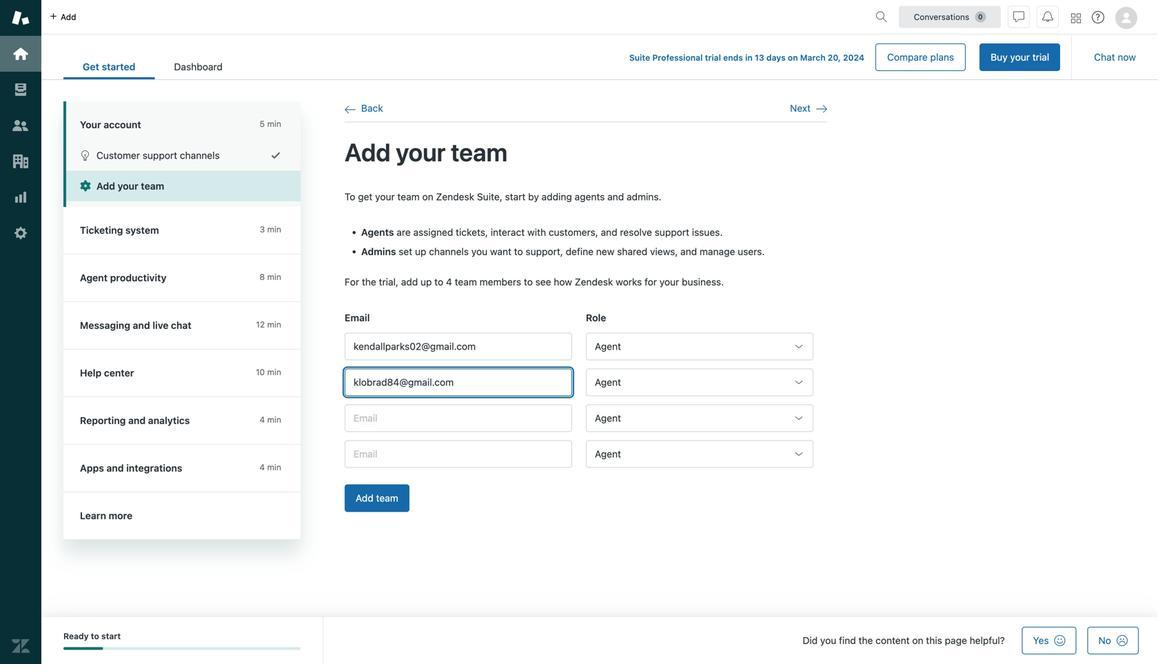 Task type: locate. For each thing, give the bounding box(es) containing it.
3 min from the top
[[267, 272, 281, 282]]

0 horizontal spatial channels
[[180, 150, 220, 161]]

business.
[[682, 276, 724, 288]]

channels up 'add your team' button
[[180, 150, 220, 161]]

email field for 3rd agent popup button from the bottom of the region containing to get your team on zendesk suite, start by adding agents and admins.
[[345, 369, 572, 396]]

2 email field from the top
[[345, 369, 572, 396]]

1 vertical spatial up
[[421, 276, 432, 288]]

apps and integrations
[[80, 462, 182, 474]]

0 horizontal spatial add your team
[[97, 180, 164, 192]]

1 vertical spatial add your team
[[97, 180, 164, 192]]

5 min
[[260, 119, 281, 129]]

email field for fourth agent popup button from the top
[[345, 440, 572, 468]]

trial
[[1033, 51, 1050, 63], [705, 53, 721, 62]]

4 min
[[260, 415, 281, 425], [260, 462, 281, 472]]

1 agent button from the top
[[586, 333, 814, 360]]

0 vertical spatial add your team
[[345, 137, 508, 166]]

0 horizontal spatial add
[[61, 12, 76, 22]]

your account
[[80, 119, 141, 130]]

add
[[345, 137, 391, 166], [97, 180, 115, 192], [356, 492, 374, 504]]

progress bar image
[[63, 647, 103, 650]]

1 horizontal spatial trial
[[1033, 51, 1050, 63]]

1 horizontal spatial add your team
[[345, 137, 508, 166]]

channels inside region
[[429, 246, 469, 257]]

0 vertical spatial add
[[345, 137, 391, 166]]

section
[[253, 43, 1061, 71]]

next
[[790, 102, 811, 114]]

professional
[[653, 53, 703, 62]]

the
[[362, 276, 376, 288], [859, 635, 873, 646]]

add inside content-title "region"
[[345, 137, 391, 166]]

2 vertical spatial on
[[913, 635, 924, 646]]

0 vertical spatial support
[[143, 150, 177, 161]]

1 email field from the top
[[345, 333, 572, 360]]

agent for 3rd agent popup button from the top of the region containing to get your team on zendesk suite, start by adding agents and admins.
[[595, 412, 621, 424]]

add your team
[[345, 137, 508, 166], [97, 180, 164, 192]]

compare plans button
[[876, 43, 966, 71]]

you down the 'tickets,'
[[472, 246, 488, 257]]

learn more button
[[63, 492, 298, 539]]

1 4 min from the top
[[260, 415, 281, 425]]

system
[[125, 224, 159, 236]]

start left by
[[505, 191, 526, 202]]

add right zendesk support icon
[[61, 12, 76, 22]]

and left live
[[133, 320, 150, 331]]

button displays agent's chat status as invisible. image
[[1014, 11, 1025, 22]]

3
[[260, 224, 265, 234]]

0 horizontal spatial zendesk
[[436, 191, 475, 202]]

support
[[143, 150, 177, 161], [655, 227, 690, 238]]

agent for fourth agent popup button from the top
[[595, 448, 621, 460]]

center
[[104, 367, 134, 379]]

did
[[803, 635, 818, 646]]

13
[[755, 53, 765, 62]]

min
[[267, 119, 281, 129], [267, 224, 281, 234], [267, 272, 281, 282], [267, 320, 281, 329], [267, 367, 281, 377], [267, 415, 281, 425], [267, 462, 281, 472]]

start inside region
[[505, 191, 526, 202]]

channels down assigned
[[429, 246, 469, 257]]

0 vertical spatial the
[[362, 276, 376, 288]]

no button
[[1088, 627, 1139, 655]]

conversations
[[914, 12, 970, 22]]

integrations
[[126, 462, 182, 474]]

0 horizontal spatial on
[[422, 191, 434, 202]]

up right trial,
[[421, 276, 432, 288]]

now
[[1118, 51, 1137, 63]]

1 vertical spatial the
[[859, 635, 873, 646]]

compare plans
[[888, 51, 955, 63]]

customer support channels
[[97, 150, 220, 161]]

0 horizontal spatial support
[[143, 150, 177, 161]]

4 agent button from the top
[[586, 440, 814, 468]]

on right days
[[788, 53, 798, 62]]

agent
[[80, 272, 108, 283], [595, 341, 621, 352], [595, 376, 621, 388], [595, 412, 621, 424], [595, 448, 621, 460]]

shared
[[617, 246, 648, 257]]

add your team inside button
[[97, 180, 164, 192]]

agent for 4th agent popup button from the bottom of the region containing to get your team on zendesk suite, start by adding agents and admins.
[[595, 341, 621, 352]]

you right did
[[821, 635, 837, 646]]

team inside content-title "region"
[[451, 137, 508, 166]]

min inside your account heading
[[267, 119, 281, 129]]

support up 'add your team' button
[[143, 150, 177, 161]]

back button
[[345, 102, 383, 115]]

chat
[[1095, 51, 1116, 63]]

1 horizontal spatial add
[[401, 276, 418, 288]]

help
[[80, 367, 102, 379]]

zendesk products image
[[1072, 13, 1081, 23]]

1 vertical spatial support
[[655, 227, 690, 238]]

1 vertical spatial 4
[[260, 415, 265, 425]]

your
[[80, 119, 101, 130]]

1 min from the top
[[267, 119, 281, 129]]

agent button
[[586, 333, 814, 360], [586, 369, 814, 396], [586, 404, 814, 432], [586, 440, 814, 468]]

footer
[[41, 617, 1159, 664]]

0 horizontal spatial trial
[[705, 53, 721, 62]]

main element
[[0, 0, 41, 664]]

issues.
[[692, 227, 723, 238]]

buy your trial
[[991, 51, 1050, 63]]

organizations image
[[12, 152, 30, 170]]

0 vertical spatial start
[[505, 191, 526, 202]]

add right trial,
[[401, 276, 418, 288]]

assigned
[[414, 227, 453, 238]]

suite,
[[477, 191, 503, 202]]

4 email field from the top
[[345, 440, 572, 468]]

support inside "button"
[[143, 150, 177, 161]]

on
[[788, 53, 798, 62], [422, 191, 434, 202], [913, 635, 924, 646]]

1 horizontal spatial channels
[[429, 246, 469, 257]]

the right for
[[362, 276, 376, 288]]

trial for your
[[1033, 51, 1050, 63]]

start up progress bar image
[[101, 631, 121, 641]]

on inside region
[[422, 191, 434, 202]]

more
[[109, 510, 133, 521]]

1 vertical spatial channels
[[429, 246, 469, 257]]

4 min for integrations
[[260, 462, 281, 472]]

team
[[451, 137, 508, 166], [141, 180, 164, 192], [398, 191, 420, 202], [455, 276, 477, 288], [376, 492, 399, 504]]

trial,
[[379, 276, 399, 288]]

the right "find"
[[859, 635, 873, 646]]

1 horizontal spatial you
[[821, 635, 837, 646]]

0 vertical spatial channels
[[180, 150, 220, 161]]

5 min from the top
[[267, 367, 281, 377]]

1 vertical spatial 4 min
[[260, 462, 281, 472]]

channels
[[180, 150, 220, 161], [429, 246, 469, 257]]

1 horizontal spatial start
[[505, 191, 526, 202]]

productivity
[[110, 272, 167, 283]]

10 min
[[256, 367, 281, 377]]

6 min from the top
[[267, 415, 281, 425]]

2 vertical spatial 4
[[260, 462, 265, 472]]

march
[[801, 53, 826, 62]]

0 vertical spatial 4 min
[[260, 415, 281, 425]]

0 horizontal spatial start
[[101, 631, 121, 641]]

0 horizontal spatial you
[[472, 246, 488, 257]]

up
[[415, 246, 427, 257], [421, 276, 432, 288]]

1 horizontal spatial support
[[655, 227, 690, 238]]

yes button
[[1023, 627, 1077, 655]]

to
[[514, 246, 523, 257], [435, 276, 444, 288], [524, 276, 533, 288], [91, 631, 99, 641]]

email field for 3rd agent popup button from the top of the region containing to get your team on zendesk suite, start by adding agents and admins.
[[345, 404, 572, 432]]

0 vertical spatial on
[[788, 53, 798, 62]]

on up assigned
[[422, 191, 434, 202]]

buy your trial button
[[980, 43, 1061, 71]]

help center
[[80, 367, 134, 379]]

zendesk image
[[12, 637, 30, 655]]

ticketing
[[80, 224, 123, 236]]

1 vertical spatial on
[[422, 191, 434, 202]]

are
[[397, 227, 411, 238]]

email field for 4th agent popup button from the bottom of the region containing to get your team on zendesk suite, start by adding agents and admins.
[[345, 333, 572, 360]]

zendesk right how
[[575, 276, 613, 288]]

support up views,
[[655, 227, 690, 238]]

content
[[876, 635, 910, 646]]

0 vertical spatial you
[[472, 246, 488, 257]]

admins.
[[627, 191, 662, 202]]

trial down the notifications icon at top
[[1033, 51, 1050, 63]]

tab list
[[63, 54, 242, 79]]

add
[[61, 12, 76, 22], [401, 276, 418, 288]]

2 vertical spatial add
[[356, 492, 374, 504]]

4 for apps and integrations
[[260, 462, 265, 472]]

4 min from the top
[[267, 320, 281, 329]]

ready
[[63, 631, 89, 641]]

agents are assigned tickets, interact with customers, and resolve support issues.
[[361, 227, 723, 238]]

to up progress bar image
[[91, 631, 99, 641]]

and
[[608, 191, 624, 202], [601, 227, 618, 238], [681, 246, 697, 257], [133, 320, 150, 331], [128, 415, 146, 426], [107, 462, 124, 474]]

views,
[[650, 246, 678, 257]]

1 vertical spatial add
[[401, 276, 418, 288]]

in
[[746, 53, 753, 62]]

trial inside button
[[1033, 51, 1050, 63]]

3 email field from the top
[[345, 404, 572, 432]]

min for messaging and live chat
[[267, 320, 281, 329]]

region containing to get your team on zendesk suite, start by adding agents and admins.
[[345, 190, 828, 529]]

2 min from the top
[[267, 224, 281, 234]]

2 agent button from the top
[[586, 369, 814, 396]]

0 vertical spatial 4
[[446, 276, 452, 288]]

your
[[1011, 51, 1030, 63], [396, 137, 446, 166], [118, 180, 138, 192], [375, 191, 395, 202], [660, 276, 680, 288]]

learn more
[[80, 510, 133, 521]]

agents
[[361, 227, 394, 238]]

suite professional trial ends in 13 days on march 20, 2024
[[630, 53, 865, 62]]

Email field
[[345, 333, 572, 360], [345, 369, 572, 396], [345, 404, 572, 432], [345, 440, 572, 468]]

up right "set"
[[415, 246, 427, 257]]

add inside region
[[356, 492, 374, 504]]

start inside footer
[[101, 631, 121, 641]]

region
[[345, 190, 828, 529]]

footer containing did you find the content on this page helpful?
[[41, 617, 1159, 664]]

0 vertical spatial add
[[61, 12, 76, 22]]

views image
[[12, 81, 30, 99]]

7 min from the top
[[267, 462, 281, 472]]

min for help center
[[267, 367, 281, 377]]

days
[[767, 53, 786, 62]]

2 4 min from the top
[[260, 462, 281, 472]]

min for ticketing system
[[267, 224, 281, 234]]

1 horizontal spatial on
[[788, 53, 798, 62]]

March 20, 2024 text field
[[801, 53, 865, 62]]

to inside footer
[[91, 631, 99, 641]]

1 vertical spatial you
[[821, 635, 837, 646]]

on left this
[[913, 635, 924, 646]]

0 horizontal spatial the
[[362, 276, 376, 288]]

1 vertical spatial start
[[101, 631, 121, 641]]

1 horizontal spatial zendesk
[[575, 276, 613, 288]]

trial left ends
[[705, 53, 721, 62]]

messaging
[[80, 320, 130, 331]]

zendesk left suite, on the top left of page
[[436, 191, 475, 202]]

0 vertical spatial up
[[415, 246, 427, 257]]

1 horizontal spatial the
[[859, 635, 873, 646]]

helpful?
[[970, 635, 1005, 646]]



Task type: describe. For each thing, give the bounding box(es) containing it.
want
[[490, 246, 512, 257]]

suite
[[630, 53, 651, 62]]

min for agent productivity
[[267, 272, 281, 282]]

email
[[345, 312, 370, 323]]

3 agent button from the top
[[586, 404, 814, 432]]

conversations button
[[899, 6, 1001, 28]]

how
[[554, 276, 572, 288]]

10
[[256, 367, 265, 377]]

1 vertical spatial zendesk
[[575, 276, 613, 288]]

works
[[616, 276, 642, 288]]

and right views,
[[681, 246, 697, 257]]

customer support channels button
[[66, 140, 301, 171]]

your inside content-title "region"
[[396, 137, 446, 166]]

min for apps and integrations
[[267, 462, 281, 472]]

and up new
[[601, 227, 618, 238]]

compare
[[888, 51, 928, 63]]

adding
[[542, 191, 572, 202]]

you inside region
[[472, 246, 488, 257]]

get
[[358, 191, 373, 202]]

2 horizontal spatial on
[[913, 635, 924, 646]]

page
[[945, 635, 968, 646]]

dashboard
[[174, 61, 223, 72]]

tab list containing get started
[[63, 54, 242, 79]]

ends
[[724, 53, 743, 62]]

add your team inside content-title "region"
[[345, 137, 508, 166]]

this
[[927, 635, 943, 646]]

to down assigned
[[435, 276, 444, 288]]

agents
[[575, 191, 605, 202]]

admins set up channels you want to support, define new shared views, and manage users.
[[361, 246, 765, 257]]

manage
[[700, 246, 735, 257]]

add inside dropdown button
[[61, 12, 76, 22]]

interact
[[491, 227, 525, 238]]

set
[[399, 246, 413, 257]]

role
[[586, 312, 607, 323]]

started
[[102, 61, 136, 72]]

new
[[596, 246, 615, 257]]

for the trial, add up to 4 team members to see how zendesk works for your business.
[[345, 276, 724, 288]]

ticketing system
[[80, 224, 159, 236]]

section containing compare plans
[[253, 43, 1061, 71]]

agent for 3rd agent popup button from the bottom of the region containing to get your team on zendesk suite, start by adding agents and admins.
[[595, 376, 621, 388]]

chat now
[[1095, 51, 1137, 63]]

notifications image
[[1043, 11, 1054, 22]]

you inside footer
[[821, 635, 837, 646]]

5
[[260, 119, 265, 129]]

get started image
[[12, 45, 30, 63]]

support inside region
[[655, 227, 690, 238]]

1 vertical spatial add
[[97, 180, 115, 192]]

members
[[480, 276, 522, 288]]

support,
[[526, 246, 563, 257]]

the inside region
[[362, 276, 376, 288]]

admin image
[[12, 224, 30, 242]]

resolve
[[620, 227, 652, 238]]

users.
[[738, 246, 765, 257]]

agent productivity
[[80, 272, 167, 283]]

channels inside "button"
[[180, 150, 220, 161]]

account
[[104, 119, 141, 130]]

zendesk support image
[[12, 9, 30, 27]]

did you find the content on this page helpful?
[[803, 635, 1005, 646]]

4 for reporting and analytics
[[260, 415, 265, 425]]

customers,
[[549, 227, 599, 238]]

customer
[[97, 150, 140, 161]]

add button
[[41, 0, 84, 34]]

for
[[345, 276, 359, 288]]

trial for professional
[[705, 53, 721, 62]]

get started
[[83, 61, 136, 72]]

with
[[528, 227, 546, 238]]

add for "add team" button at the left bottom of page
[[356, 492, 374, 504]]

reporting
[[80, 415, 126, 426]]

chat
[[171, 320, 192, 331]]

min for reporting and analytics
[[267, 415, 281, 425]]

20,
[[828, 53, 841, 62]]

4 min for analytics
[[260, 415, 281, 425]]

no
[[1099, 635, 1112, 646]]

to right want
[[514, 246, 523, 257]]

8 min
[[260, 272, 281, 282]]

for
[[645, 276, 657, 288]]

add for content-title "region"
[[345, 137, 391, 166]]

next button
[[790, 102, 828, 115]]

messaging and live chat
[[80, 320, 192, 331]]

to get your team on zendesk suite, start by adding agents and admins.
[[345, 191, 662, 202]]

12
[[256, 320, 265, 329]]

live
[[153, 320, 169, 331]]

back
[[361, 102, 383, 114]]

learn
[[80, 510, 106, 521]]

min for your account
[[267, 119, 281, 129]]

chat now button
[[1084, 43, 1148, 71]]

analytics
[[148, 415, 190, 426]]

progress-bar progress bar
[[63, 647, 301, 650]]

reporting image
[[12, 188, 30, 206]]

get help image
[[1092, 11, 1105, 23]]

add team
[[356, 492, 399, 504]]

3 min
[[260, 224, 281, 234]]

content-title region
[[345, 136, 828, 168]]

dashboard tab
[[155, 54, 242, 79]]

the inside footer
[[859, 635, 873, 646]]

reporting and analytics
[[80, 415, 190, 426]]

add team button
[[345, 484, 410, 512]]

apps
[[80, 462, 104, 474]]

see
[[536, 276, 551, 288]]

12 min
[[256, 320, 281, 329]]

add your team button
[[66, 171, 301, 201]]

0 vertical spatial zendesk
[[436, 191, 475, 202]]

add inside region
[[401, 276, 418, 288]]

find
[[839, 635, 856, 646]]

to left see
[[524, 276, 533, 288]]

by
[[528, 191, 539, 202]]

ready to start
[[63, 631, 121, 641]]

and left analytics
[[128, 415, 146, 426]]

yes
[[1034, 635, 1049, 646]]

to
[[345, 191, 356, 202]]

customers image
[[12, 117, 30, 134]]

and right apps
[[107, 462, 124, 474]]

and right agents
[[608, 191, 624, 202]]

your account heading
[[63, 101, 301, 140]]

8
[[260, 272, 265, 282]]



Task type: vqa. For each thing, say whether or not it's contained in the screenshot.


